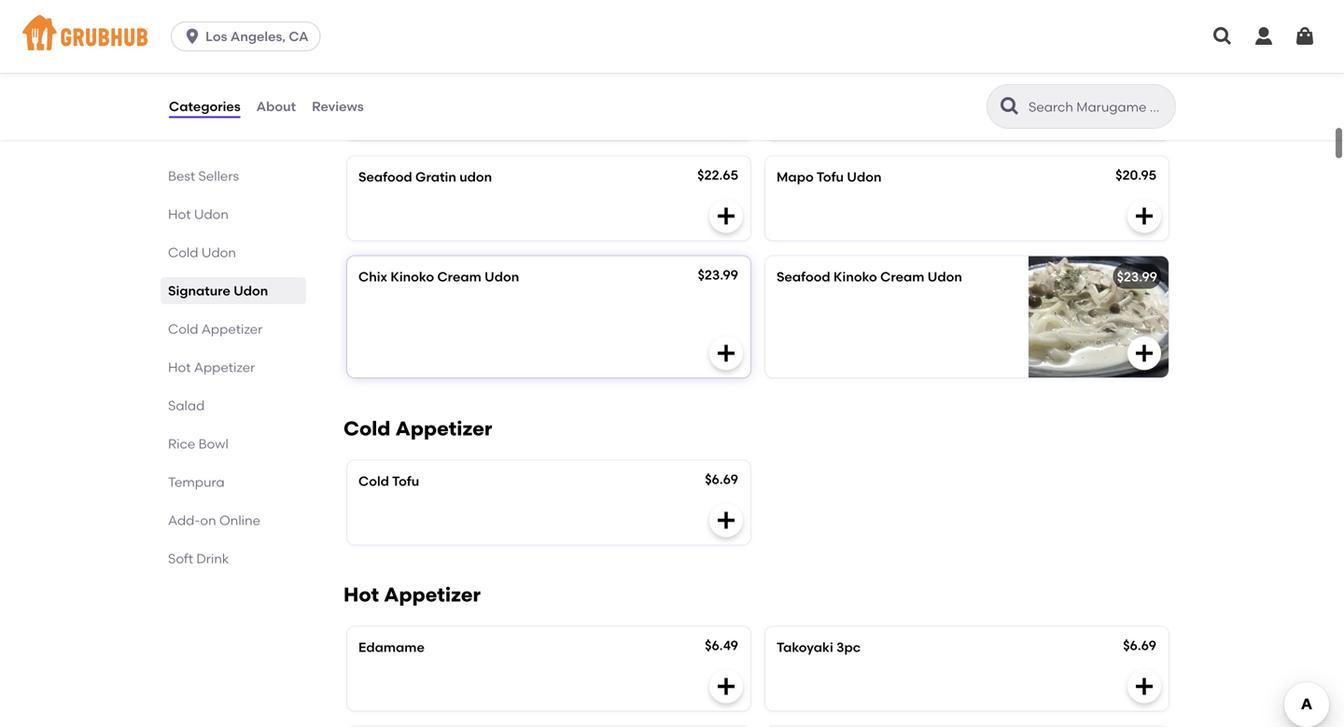 Task type: vqa. For each thing, say whether or not it's contained in the screenshot.
the topmost the Gratin
yes



Task type: describe. For each thing, give the bounding box(es) containing it.
0 vertical spatial hot appetizer
[[168, 359, 255, 375]]

mapo
[[777, 169, 814, 185]]

seafood for seafood gratin udon
[[358, 169, 412, 185]]

online
[[219, 513, 260, 528]]

seafood gratin udon
[[358, 169, 492, 185]]

reviews button
[[311, 73, 365, 140]]

on
[[200, 513, 216, 528]]

kinoko for seafood
[[834, 269, 877, 285]]

svg image for chix kinoko cream udon
[[715, 342, 738, 364]]

best
[[168, 168, 195, 184]]

add-on online
[[168, 513, 260, 528]]

1 vertical spatial hot
[[168, 359, 191, 375]]

angeles,
[[230, 28, 286, 44]]

about
[[256, 98, 296, 114]]

rice
[[168, 436, 195, 452]]

svg image for mapo tofu udon
[[1133, 205, 1156, 227]]

main navigation navigation
[[0, 0, 1344, 73]]

0 horizontal spatial $22.65
[[698, 167, 738, 183]]

cream for seafood kinoko cream udon
[[880, 269, 925, 285]]

cream for chix kinoko cream udon
[[437, 269, 481, 285]]

signature udon
[[168, 283, 268, 299]]

3pc
[[837, 639, 861, 655]]

mapo tofu udon
[[777, 169, 882, 185]]

soft drink
[[168, 551, 229, 567]]

hot udon
[[168, 206, 229, 222]]

seafood kinoko cream udon image
[[1029, 256, 1169, 377]]

0 vertical spatial udon
[[402, 69, 435, 85]]

chix kinoko cream udon
[[358, 269, 519, 285]]

0 vertical spatial hot
[[168, 206, 191, 222]]

2 vertical spatial hot
[[344, 583, 379, 607]]

gratin udon
[[358, 69, 435, 85]]

bowl
[[199, 436, 229, 452]]

seafood for seafood kinoko cream udon
[[777, 269, 831, 285]]

takoyaki 3pc
[[777, 639, 861, 655]]

0 vertical spatial gratin
[[358, 69, 399, 85]]

svg image for edamame
[[715, 675, 738, 698]]

svg image for seafood gratin udon
[[715, 205, 738, 227]]

1 horizontal spatial udon
[[459, 169, 492, 185]]

search icon image
[[999, 95, 1021, 118]]

appetizer up cold tofu on the left bottom
[[395, 417, 492, 441]]

seafood kinoko cream udon
[[777, 269, 962, 285]]

chix
[[358, 269, 387, 285]]

$6.49
[[705, 637, 738, 653]]

soft
[[168, 551, 193, 567]]

los angeles, ca button
[[171, 21, 328, 51]]

cold udon
[[168, 245, 236, 260]]

2 horizontal spatial svg image
[[1253, 25, 1275, 48]]

Search Marugame Monzo search field
[[1027, 98, 1170, 116]]

$6.69 for cold tofu
[[705, 471, 738, 487]]

1 vertical spatial cold appetizer
[[344, 417, 492, 441]]

categories button
[[168, 73, 241, 140]]



Task type: locate. For each thing, give the bounding box(es) containing it.
hot
[[168, 206, 191, 222], [168, 359, 191, 375], [344, 583, 379, 607]]

ca
[[289, 28, 309, 44]]

0 horizontal spatial kinoko
[[391, 269, 434, 285]]

seafood
[[358, 169, 412, 185], [777, 269, 831, 285]]

1 horizontal spatial $22.65
[[1116, 67, 1157, 83]]

1 horizontal spatial tofu
[[817, 169, 844, 185]]

appetizer
[[201, 321, 263, 337], [194, 359, 255, 375], [395, 417, 492, 441], [384, 583, 481, 607]]

$22.65
[[1116, 67, 1157, 83], [698, 167, 738, 183]]

hot down best in the top left of the page
[[168, 206, 191, 222]]

about button
[[255, 73, 297, 140]]

1 cream from the left
[[437, 269, 481, 285]]

sellers
[[198, 168, 239, 184]]

svg image inside los angeles, ca button
[[183, 27, 202, 46]]

cold
[[168, 245, 198, 260], [168, 321, 198, 337], [344, 417, 391, 441], [358, 473, 389, 489]]

1 vertical spatial hot appetizer
[[344, 583, 481, 607]]

0 horizontal spatial svg image
[[1133, 342, 1156, 364]]

1 vertical spatial seafood
[[777, 269, 831, 285]]

appetizer up edamame
[[384, 583, 481, 607]]

2 cream from the left
[[880, 269, 925, 285]]

1 horizontal spatial cold appetizer
[[344, 417, 492, 441]]

hot appetizer up 'salad'
[[168, 359, 255, 375]]

kinoko
[[391, 269, 434, 285], [834, 269, 877, 285]]

0 vertical spatial $22.65
[[1116, 67, 1157, 83]]

cold appetizer
[[168, 321, 263, 337], [344, 417, 492, 441]]

hot up edamame
[[344, 583, 379, 607]]

1 horizontal spatial seafood
[[777, 269, 831, 285]]

appetizer up 'salad'
[[194, 359, 255, 375]]

signature
[[168, 283, 230, 299]]

0 horizontal spatial seafood
[[358, 169, 412, 185]]

gratin
[[358, 69, 399, 85], [415, 169, 456, 185]]

svg image
[[1294, 25, 1316, 48], [183, 27, 202, 46], [1133, 105, 1156, 127], [715, 205, 738, 227], [1133, 205, 1156, 227], [715, 342, 738, 364], [715, 509, 738, 532], [715, 675, 738, 698], [1133, 675, 1156, 698]]

$19.95
[[701, 67, 738, 83]]

add-
[[168, 513, 200, 528]]

tofu for cold
[[392, 473, 419, 489]]

svg image
[[1212, 25, 1234, 48], [1253, 25, 1275, 48], [1133, 342, 1156, 364]]

$23.99
[[698, 267, 738, 283], [1117, 269, 1158, 285]]

1 horizontal spatial cream
[[880, 269, 925, 285]]

2 kinoko from the left
[[834, 269, 877, 285]]

takoyaki
[[777, 639, 833, 655]]

0 vertical spatial tofu
[[817, 169, 844, 185]]

cream
[[437, 269, 481, 285], [880, 269, 925, 285]]

cold appetizer up cold tofu on the left bottom
[[344, 417, 492, 441]]

0 horizontal spatial hot appetizer
[[168, 359, 255, 375]]

1 horizontal spatial $23.99
[[1117, 269, 1158, 285]]

1 vertical spatial udon
[[459, 169, 492, 185]]

1 vertical spatial $6.69
[[1123, 637, 1157, 653]]

salad
[[168, 398, 205, 414]]

udon
[[402, 69, 435, 85], [459, 169, 492, 185]]

$22.65 up search marugame monzo search box at the top right of page
[[1116, 67, 1157, 83]]

los
[[205, 28, 227, 44]]

tempura
[[168, 474, 225, 490]]

1 kinoko from the left
[[391, 269, 434, 285]]

svg image for cold tofu
[[715, 509, 738, 532]]

appetizer down signature udon
[[201, 321, 263, 337]]

0 horizontal spatial tofu
[[392, 473, 419, 489]]

rice bowl
[[168, 436, 229, 452]]

categories
[[169, 98, 241, 114]]

drink
[[196, 551, 229, 567]]

1 vertical spatial gratin
[[415, 169, 456, 185]]

hot appetizer
[[168, 359, 255, 375], [344, 583, 481, 607]]

1 horizontal spatial svg image
[[1212, 25, 1234, 48]]

cold tofu
[[358, 473, 419, 489]]

0 horizontal spatial cream
[[437, 269, 481, 285]]

udon
[[842, 69, 877, 85], [847, 169, 882, 185], [194, 206, 229, 222], [201, 245, 236, 260], [485, 269, 519, 285], [928, 269, 962, 285], [234, 283, 268, 299]]

0 horizontal spatial $23.99
[[698, 267, 738, 283]]

1 vertical spatial $22.65
[[698, 167, 738, 183]]

cold appetizer down signature udon
[[168, 321, 263, 337]]

0 vertical spatial seafood
[[358, 169, 412, 185]]

vegetaful
[[777, 69, 839, 85]]

los angeles, ca
[[205, 28, 309, 44]]

0 horizontal spatial gratin
[[358, 69, 399, 85]]

tofu
[[817, 169, 844, 185], [392, 473, 419, 489]]

tofu for mapo
[[817, 169, 844, 185]]

svg image for takoyaki 3pc
[[1133, 675, 1156, 698]]

1 horizontal spatial gratin
[[415, 169, 456, 185]]

kinoko for chix
[[391, 269, 434, 285]]

edamame
[[358, 639, 425, 655]]

$6.69 for takoyaki 3pc
[[1123, 637, 1157, 653]]

hot up 'salad'
[[168, 359, 191, 375]]

$20.95
[[1116, 167, 1157, 183]]

0 horizontal spatial udon
[[402, 69, 435, 85]]

1 horizontal spatial hot appetizer
[[344, 583, 481, 607]]

0 horizontal spatial cold appetizer
[[168, 321, 263, 337]]

hot appetizer up edamame
[[344, 583, 481, 607]]

$22.65 left the mapo
[[698, 167, 738, 183]]

0 vertical spatial $6.69
[[705, 471, 738, 487]]

1 horizontal spatial $6.69
[[1123, 637, 1157, 653]]

1 horizontal spatial kinoko
[[834, 269, 877, 285]]

vegetaful udon
[[777, 69, 877, 85]]

0 horizontal spatial $6.69
[[705, 471, 738, 487]]

0 vertical spatial cold appetizer
[[168, 321, 263, 337]]

$6.69
[[705, 471, 738, 487], [1123, 637, 1157, 653]]

1 vertical spatial tofu
[[392, 473, 419, 489]]

best sellers
[[168, 168, 239, 184]]

reviews
[[312, 98, 364, 114]]



